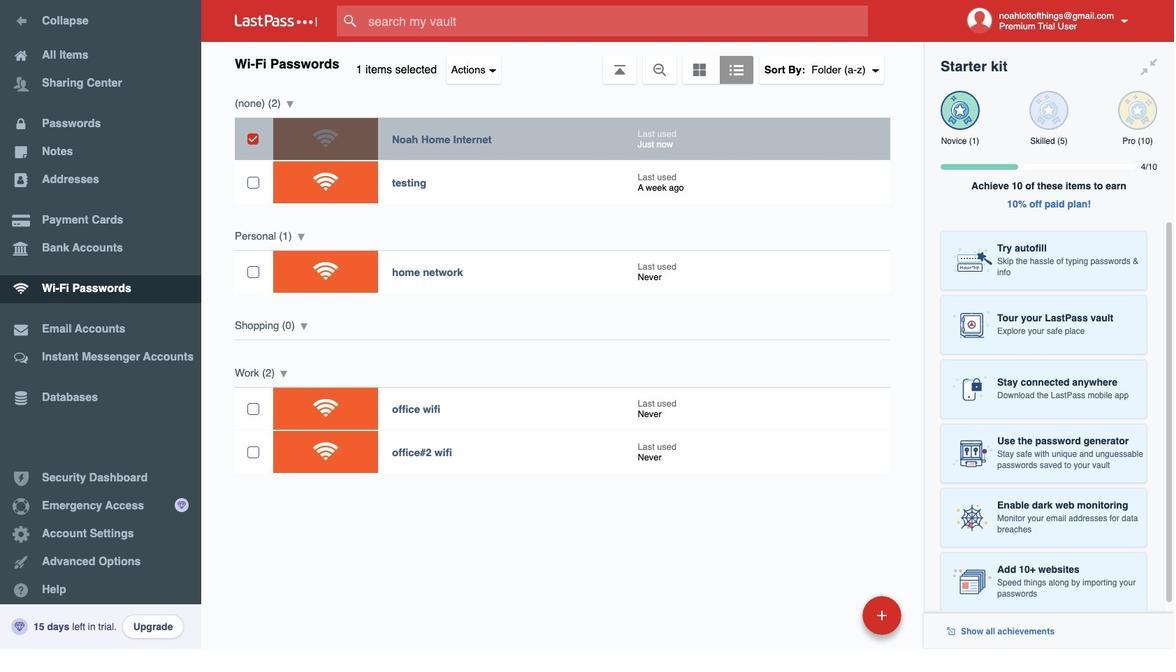 Task type: describe. For each thing, give the bounding box(es) containing it.
Search search field
[[337, 6, 896, 36]]

vault options navigation
[[201, 42, 925, 84]]

search my vault text field
[[337, 6, 896, 36]]

new item element
[[767, 596, 907, 636]]

new item navigation
[[767, 592, 911, 650]]



Task type: locate. For each thing, give the bounding box(es) containing it.
lastpass image
[[235, 15, 318, 27]]

main navigation navigation
[[0, 0, 201, 650]]



Task type: vqa. For each thing, say whether or not it's contained in the screenshot.
New item 'IMAGE'
no



